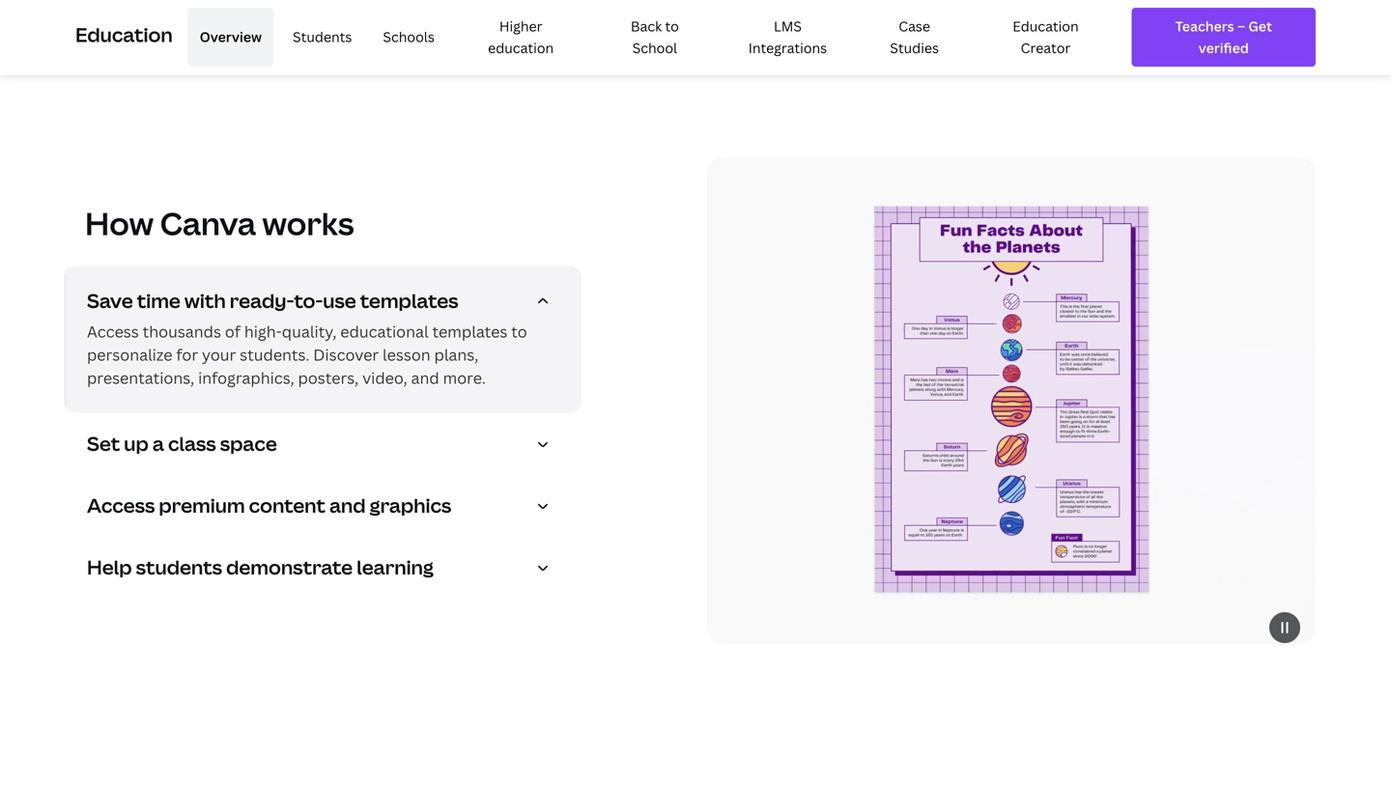 Task type: describe. For each thing, give the bounding box(es) containing it.
infographics,
[[198, 368, 294, 388]]

set
[[87, 430, 120, 457]]

with
[[185, 287, 226, 314]]

to-
[[294, 287, 323, 314]]

education
[[488, 39, 554, 57]]

demonstrate
[[226, 554, 353, 581]]

access for access thousands of high-quality, educational templates to personalize for your students. discover lesson plans, presentations, infographics, posters, video, and more.
[[87, 321, 139, 342]]

access premium content and graphics
[[87, 492, 452, 519]]

higher
[[499, 17, 543, 35]]

education for education creator
[[1013, 17, 1079, 35]]

content
[[249, 492, 326, 519]]

school
[[633, 39, 678, 57]]

to inside back to school
[[665, 17, 679, 35]]

overview
[[200, 28, 262, 46]]

studies
[[890, 39, 939, 57]]

teachers – get verified image
[[1150, 15, 1299, 59]]

access thousands of high-quality, educational templates to personalize for your students. discover lesson plans, presentations, infographics, posters, video, and more.
[[87, 321, 527, 388]]

help students demonstrate learning button
[[87, 554, 566, 587]]

templates for educational
[[432, 321, 508, 342]]

students
[[293, 28, 352, 46]]

discover
[[313, 344, 379, 365]]

graphics
[[370, 492, 452, 519]]

how canva works
[[85, 202, 354, 244]]

menu bar inside education element
[[180, 8, 1117, 66]]

thousands
[[143, 321, 221, 342]]

save time with ready-to-use templates
[[87, 287, 459, 314]]

to inside access thousands of high-quality, educational templates to personalize for your students. discover lesson plans, presentations, infographics, posters, video, and more.
[[511, 321, 527, 342]]

of
[[225, 321, 241, 342]]

education element
[[75, 0, 1316, 74]]

schools link
[[371, 8, 446, 66]]

case
[[899, 17, 931, 35]]

presentations,
[[87, 368, 194, 388]]

students link
[[281, 8, 364, 66]]

time
[[137, 287, 181, 314]]

help students demonstrate learning
[[87, 554, 434, 581]]

overview link
[[188, 8, 274, 66]]

set up a class space
[[87, 430, 277, 457]]

up
[[124, 430, 149, 457]]

lesson
[[383, 344, 431, 365]]

space
[[220, 430, 277, 457]]

personalize
[[87, 344, 173, 365]]



Task type: vqa. For each thing, say whether or not it's contained in the screenshot.
Access inside Access thousands of high-quality, educational templates to personalize for your students. Discover lesson plans, presentations, infographics, posters, video, and more.
yes



Task type: locate. For each thing, give the bounding box(es) containing it.
higher education link
[[454, 8, 588, 66]]

1 vertical spatial and
[[330, 492, 366, 519]]

1 horizontal spatial to
[[665, 17, 679, 35]]

0 vertical spatial templates
[[360, 287, 459, 314]]

templates up educational
[[360, 287, 459, 314]]

class
[[168, 430, 216, 457]]

posters,
[[298, 368, 359, 388]]

access
[[87, 321, 139, 342], [87, 492, 155, 519]]

works
[[262, 202, 354, 244]]

schools
[[383, 28, 435, 46]]

high-
[[244, 321, 282, 342]]

lms
[[774, 17, 802, 35]]

access inside dropdown button
[[87, 492, 155, 519]]

and inside access thousands of high-quality, educational templates to personalize for your students. discover lesson plans, presentations, infographics, posters, video, and more.
[[411, 368, 439, 388]]

education for education
[[75, 21, 173, 48]]

lms integrations
[[749, 17, 827, 57]]

1 access from the top
[[87, 321, 139, 342]]

access inside access thousands of high-quality, educational templates to personalize for your students. discover lesson plans, presentations, infographics, posters, video, and more.
[[87, 321, 139, 342]]

premium
[[159, 492, 245, 519]]

access up personalize
[[87, 321, 139, 342]]

video,
[[362, 368, 407, 388]]

1 vertical spatial templates
[[432, 321, 508, 342]]

0 vertical spatial to
[[665, 17, 679, 35]]

1 horizontal spatial education
[[1013, 17, 1079, 35]]

and right content
[[330, 492, 366, 519]]

access for access premium content and graphics
[[87, 492, 155, 519]]

0 vertical spatial access
[[87, 321, 139, 342]]

0 horizontal spatial and
[[330, 492, 366, 519]]

learning
[[357, 554, 434, 581]]

more.
[[443, 368, 486, 388]]

canva
[[160, 202, 256, 244]]

and down lesson
[[411, 368, 439, 388]]

set up a class space button
[[87, 430, 566, 463]]

education creator link
[[976, 8, 1117, 66]]

students.
[[240, 344, 310, 365]]

menu bar containing higher education
[[180, 8, 1117, 66]]

1 vertical spatial access
[[87, 492, 155, 519]]

back to school
[[631, 17, 679, 57]]

1 horizontal spatial and
[[411, 368, 439, 388]]

and inside dropdown button
[[330, 492, 366, 519]]

students
[[136, 554, 222, 581]]

templates inside save time with ready-to-use templates dropdown button
[[360, 287, 459, 314]]

a
[[153, 430, 164, 457]]

ready-
[[230, 287, 294, 314]]

access up the help
[[87, 492, 155, 519]]

1 vertical spatial to
[[511, 321, 527, 342]]

access premium content and graphics button
[[87, 492, 566, 525]]

case studies link
[[862, 8, 968, 66]]

education creator
[[1013, 17, 1079, 57]]

integrations
[[749, 39, 827, 57]]

and
[[411, 368, 439, 388], [330, 492, 366, 519]]

educational
[[340, 321, 429, 342]]

use
[[323, 287, 356, 314]]

back to school link
[[596, 8, 714, 66]]

higher education
[[488, 17, 554, 57]]

0 vertical spatial and
[[411, 368, 439, 388]]

how
[[85, 202, 154, 244]]

creator
[[1021, 39, 1071, 57]]

templates inside access thousands of high-quality, educational templates to personalize for your students. discover lesson plans, presentations, infographics, posters, video, and more.
[[432, 321, 508, 342]]

2 access from the top
[[87, 492, 155, 519]]

for
[[176, 344, 198, 365]]

education
[[1013, 17, 1079, 35], [75, 21, 173, 48]]

templates
[[360, 287, 459, 314], [432, 321, 508, 342]]

0 horizontal spatial to
[[511, 321, 527, 342]]

save time with ready-to-use templates button
[[87, 287, 566, 320]]

help
[[87, 554, 132, 581]]

back
[[631, 17, 662, 35]]

case studies
[[890, 17, 939, 57]]

0 horizontal spatial education
[[75, 21, 173, 48]]

your
[[202, 344, 236, 365]]

lms integrations link
[[722, 8, 854, 66]]

plans,
[[434, 344, 479, 365]]

to
[[665, 17, 679, 35], [511, 321, 527, 342]]

menu bar
[[180, 8, 1117, 66]]

save
[[87, 287, 133, 314]]

templates up plans,
[[432, 321, 508, 342]]

quality,
[[282, 321, 337, 342]]

templates for use
[[360, 287, 459, 314]]



